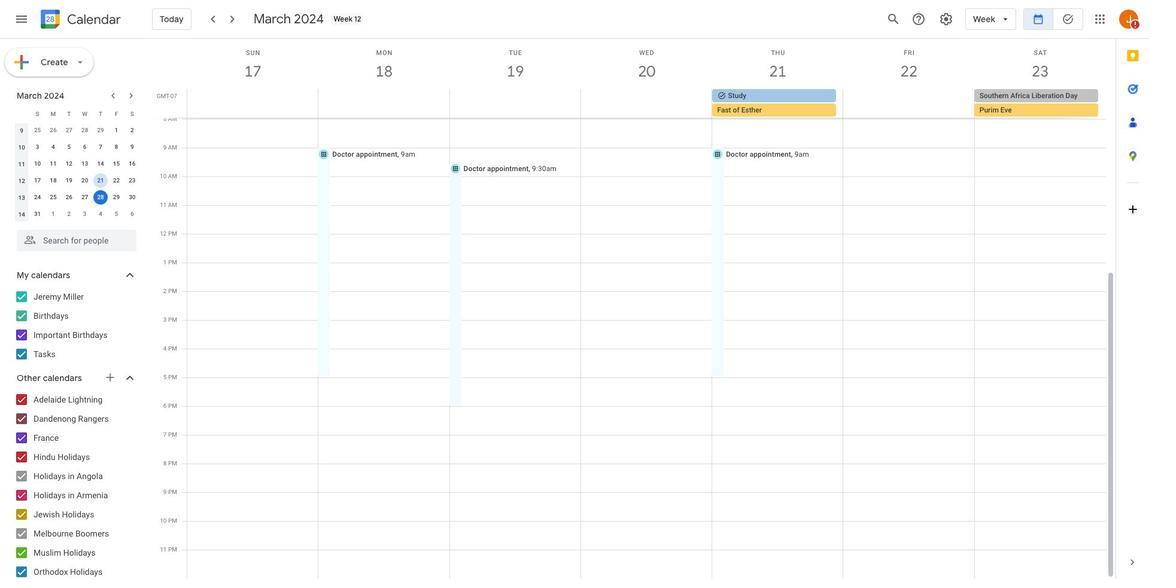 Task type: locate. For each thing, give the bounding box(es) containing it.
21 element
[[93, 174, 108, 188]]

add other calendars image
[[104, 372, 116, 384]]

tab list
[[1116, 39, 1149, 546]]

18 element
[[46, 174, 60, 188]]

other calendars list
[[2, 390, 148, 579]]

7 element
[[93, 140, 108, 154]]

february 27 element
[[62, 123, 76, 138]]

february 26 element
[[46, 123, 60, 138]]

27 element
[[78, 190, 92, 205]]

april 5 element
[[109, 207, 124, 221]]

13 element
[[78, 157, 92, 171]]

6 element
[[78, 140, 92, 154]]

february 29 element
[[93, 123, 108, 138]]

heading
[[65, 12, 121, 27]]

february 25 element
[[30, 123, 45, 138]]

row group inside march 2024 grid
[[14, 122, 140, 223]]

row
[[182, 89, 1116, 118], [14, 105, 140, 122], [14, 122, 140, 139], [14, 139, 140, 156], [14, 156, 140, 172], [14, 172, 140, 189], [14, 189, 140, 206], [14, 206, 140, 223]]

grid
[[153, 39, 1116, 579]]

heading inside calendar element
[[65, 12, 121, 27]]

cell
[[187, 89, 319, 118], [319, 89, 450, 118], [450, 89, 581, 118], [581, 89, 712, 118], [712, 89, 843, 118], [843, 89, 974, 118], [974, 89, 1106, 118], [93, 172, 108, 189], [93, 189, 108, 206]]

3 element
[[30, 140, 45, 154]]

calendar element
[[38, 7, 121, 34]]

april 6 element
[[125, 207, 139, 221]]

31 element
[[30, 207, 45, 221]]

None search field
[[0, 225, 148, 251]]

19 element
[[62, 174, 76, 188]]

30 element
[[125, 190, 139, 205]]

2 element
[[125, 123, 139, 138]]

1 element
[[109, 123, 124, 138]]

24 element
[[30, 190, 45, 205]]

9 element
[[125, 140, 139, 154]]

16 element
[[125, 157, 139, 171]]

26 element
[[62, 190, 76, 205]]

11 element
[[46, 157, 60, 171]]

column header
[[14, 105, 30, 122]]

row group
[[14, 122, 140, 223]]

22 element
[[109, 174, 124, 188]]



Task type: vqa. For each thing, say whether or not it's contained in the screenshot.
am
no



Task type: describe. For each thing, give the bounding box(es) containing it.
Search for people text field
[[24, 230, 129, 251]]

10 element
[[30, 157, 45, 171]]

february 28 element
[[78, 123, 92, 138]]

column header inside march 2024 grid
[[14, 105, 30, 122]]

april 4 element
[[93, 207, 108, 221]]

4 element
[[46, 140, 60, 154]]

29 element
[[109, 190, 124, 205]]

april 3 element
[[78, 207, 92, 221]]

8 element
[[109, 140, 124, 154]]

april 2 element
[[62, 207, 76, 221]]

25 element
[[46, 190, 60, 205]]

main drawer image
[[14, 12, 29, 26]]

23 element
[[125, 174, 139, 188]]

5 element
[[62, 140, 76, 154]]

march 2024 grid
[[11, 105, 140, 223]]

14 element
[[93, 157, 108, 171]]

my calendars list
[[2, 287, 148, 364]]

20 element
[[78, 174, 92, 188]]

17 element
[[30, 174, 45, 188]]

12 element
[[62, 157, 76, 171]]

28, today element
[[93, 190, 108, 205]]

15 element
[[109, 157, 124, 171]]

april 1 element
[[46, 207, 60, 221]]

settings menu image
[[939, 12, 954, 26]]



